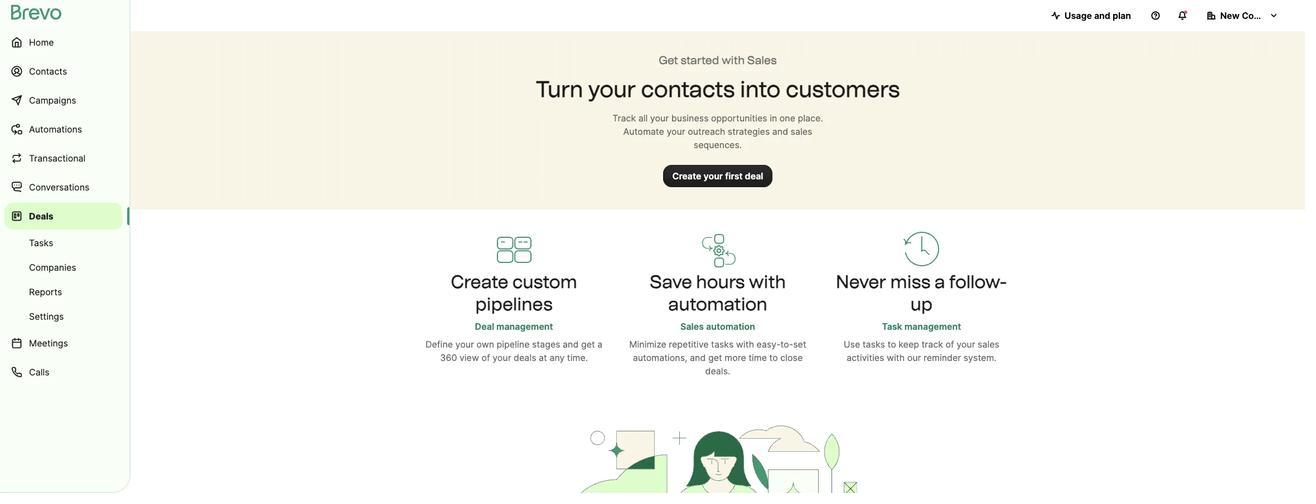Task type: describe. For each thing, give the bounding box(es) containing it.
with inside the save hours with automation
[[749, 272, 786, 293]]

use
[[844, 339, 860, 350]]

with up turn your contacts into customers
[[722, 54, 745, 67]]

create for create custom pipelines
[[451, 272, 509, 293]]

to inside use tasks to keep track of your sales activities with our reminder system.
[[888, 339, 896, 350]]

close
[[781, 353, 803, 364]]

your down 'pipeline'
[[493, 353, 511, 364]]

any
[[550, 353, 565, 364]]

all
[[639, 113, 648, 124]]

your up view
[[456, 339, 474, 350]]

usage and plan
[[1065, 10, 1131, 21]]

contacts
[[29, 66, 67, 77]]

companies
[[29, 262, 76, 273]]

companies link
[[4, 257, 123, 279]]

contacts link
[[4, 58, 123, 85]]

task
[[882, 321, 903, 332]]

your inside create your first deal button
[[704, 171, 723, 182]]

task management
[[882, 321, 961, 332]]

create your first deal button
[[664, 165, 772, 187]]

up
[[911, 294, 933, 315]]

home link
[[4, 29, 123, 56]]

your up the track
[[588, 76, 636, 103]]

your inside use tasks to keep track of your sales activities with our reminder system.
[[957, 339, 976, 350]]

campaigns
[[29, 95, 76, 106]]

with inside minimize repetitive tasks with easy-to-set automations, and get more time to close deals.
[[736, 339, 754, 350]]

usage
[[1065, 10, 1092, 21]]

management for a
[[905, 321, 961, 332]]

activities
[[847, 353, 885, 364]]

turn
[[536, 76, 583, 103]]

track all your business opportunities in one place. automate your outreach strategies and sales sequences.
[[613, 113, 823, 151]]

into
[[740, 76, 781, 103]]

new company
[[1221, 10, 1283, 21]]

pipeline
[[497, 339, 530, 350]]

business
[[672, 113, 709, 124]]

save hours with automation
[[650, 272, 786, 315]]

track
[[613, 113, 636, 124]]

in
[[770, 113, 777, 124]]

calls link
[[4, 359, 123, 386]]

tasks
[[29, 238, 53, 249]]

conversations
[[29, 182, 89, 193]]

follow-
[[950, 272, 1007, 293]]

pipelines
[[476, 294, 553, 315]]

never
[[836, 272, 887, 293]]

company
[[1242, 10, 1283, 21]]

deals
[[29, 211, 53, 222]]

automations
[[29, 124, 82, 135]]

stages
[[532, 339, 560, 350]]

get inside minimize repetitive tasks with easy-to-set automations, and get more time to close deals.
[[708, 353, 722, 364]]

and inside track all your business opportunities in one place. automate your outreach strategies and sales sequences.
[[773, 126, 788, 137]]

of inside "define your own pipeline stages and get a 360 view of your deals at any time."
[[482, 353, 490, 364]]

calls
[[29, 367, 49, 378]]

tasks link
[[4, 232, 123, 254]]

conversations link
[[4, 174, 123, 201]]

new
[[1221, 10, 1240, 21]]

automations link
[[4, 116, 123, 143]]

minimize
[[629, 339, 667, 350]]

1 vertical spatial sales
[[681, 321, 704, 332]]

transactional link
[[4, 145, 123, 172]]

deal
[[745, 171, 763, 182]]

first
[[725, 171, 743, 182]]

create for create your first deal
[[673, 171, 702, 182]]

contacts
[[641, 76, 735, 103]]

plan
[[1113, 10, 1131, 21]]

started
[[681, 54, 719, 67]]

place.
[[798, 113, 823, 124]]

a inside never miss a follow- up
[[935, 272, 945, 293]]

use tasks to keep track of your sales activities with our reminder system.
[[844, 339, 1000, 364]]

your right all
[[650, 113, 669, 124]]

miss
[[891, 272, 931, 293]]

sales inside track all your business opportunities in one place. automate your outreach strategies and sales sequences.
[[791, 126, 813, 137]]

custom
[[513, 272, 577, 293]]

deal
[[475, 321, 494, 332]]

define your own pipeline stages and get a 360 view of your deals at any time.
[[426, 339, 603, 364]]

get
[[659, 54, 678, 67]]

at
[[539, 353, 547, 364]]

strategies
[[728, 126, 770, 137]]

save
[[650, 272, 692, 293]]

automation inside the save hours with automation
[[668, 294, 768, 315]]



Task type: vqa. For each thing, say whether or not it's contained in the screenshot.
bottommost 'automation'
yes



Task type: locate. For each thing, give the bounding box(es) containing it.
2 management from the left
[[905, 321, 961, 332]]

1 horizontal spatial a
[[935, 272, 945, 293]]

to
[[888, 339, 896, 350], [770, 353, 778, 364]]

turn your contacts into customers
[[536, 76, 900, 103]]

easy-
[[757, 339, 781, 350]]

system.
[[964, 353, 997, 364]]

0 vertical spatial a
[[935, 272, 945, 293]]

settings link
[[4, 306, 123, 328]]

automate
[[623, 126, 664, 137]]

with up more
[[736, 339, 754, 350]]

meetings link
[[4, 330, 123, 357]]

of inside use tasks to keep track of your sales activities with our reminder system.
[[946, 339, 954, 350]]

sales
[[747, 54, 777, 67], [681, 321, 704, 332]]

one
[[780, 113, 796, 124]]

deals.
[[705, 366, 730, 377]]

1 vertical spatial automation
[[706, 321, 755, 332]]

automation up more
[[706, 321, 755, 332]]

meetings
[[29, 338, 68, 349]]

0 vertical spatial get
[[581, 339, 595, 350]]

repetitive
[[669, 339, 709, 350]]

create inside button
[[673, 171, 702, 182]]

and left plan
[[1095, 10, 1111, 21]]

to down the easy-
[[770, 353, 778, 364]]

create custom pipelines
[[451, 272, 577, 315]]

tasks inside use tasks to keep track of your sales activities with our reminder system.
[[863, 339, 885, 350]]

deals link
[[4, 203, 123, 230]]

transactional
[[29, 153, 86, 164]]

1 horizontal spatial tasks
[[863, 339, 885, 350]]

0 horizontal spatial sales
[[791, 126, 813, 137]]

of up reminder
[[946, 339, 954, 350]]

0 vertical spatial automation
[[668, 294, 768, 315]]

hours
[[696, 272, 745, 293]]

sales up into
[[747, 54, 777, 67]]

1 vertical spatial a
[[598, 339, 603, 350]]

1 vertical spatial sales
[[978, 339, 1000, 350]]

0 vertical spatial sales
[[791, 126, 813, 137]]

1 horizontal spatial sales
[[978, 339, 1000, 350]]

tasks down sales automation
[[711, 339, 734, 350]]

and inside "define your own pipeline stages and get a 360 view of your deals at any time."
[[563, 339, 579, 350]]

create your first deal
[[673, 171, 763, 182]]

tasks up activities
[[863, 339, 885, 350]]

more
[[725, 353, 746, 364]]

to inside minimize repetitive tasks with easy-to-set automations, and get more time to close deals.
[[770, 353, 778, 364]]

0 vertical spatial create
[[673, 171, 702, 182]]

campaigns link
[[4, 87, 123, 114]]

with right hours
[[749, 272, 786, 293]]

and inside minimize repetitive tasks with easy-to-set automations, and get more time to close deals.
[[690, 353, 706, 364]]

reminder
[[924, 353, 961, 364]]

your
[[588, 76, 636, 103], [650, 113, 669, 124], [667, 126, 686, 137], [704, 171, 723, 182], [456, 339, 474, 350], [957, 339, 976, 350], [493, 353, 511, 364]]

with
[[722, 54, 745, 67], [749, 272, 786, 293], [736, 339, 754, 350], [887, 353, 905, 364]]

0 horizontal spatial a
[[598, 339, 603, 350]]

0 vertical spatial of
[[946, 339, 954, 350]]

sales inside use tasks to keep track of your sales activities with our reminder system.
[[978, 339, 1000, 350]]

1 vertical spatial get
[[708, 353, 722, 364]]

0 horizontal spatial get
[[581, 339, 595, 350]]

to left keep
[[888, 339, 896, 350]]

1 horizontal spatial get
[[708, 353, 722, 364]]

create down sequences.
[[673, 171, 702, 182]]

outreach
[[688, 126, 725, 137]]

management up 'pipeline'
[[497, 321, 553, 332]]

1 horizontal spatial create
[[673, 171, 702, 182]]

deal management
[[475, 321, 553, 332]]

a inside "define your own pipeline stages and get a 360 view of your deals at any time."
[[598, 339, 603, 350]]

create
[[673, 171, 702, 182], [451, 272, 509, 293]]

a left minimize
[[598, 339, 603, 350]]

get inside "define your own pipeline stages and get a 360 view of your deals at any time."
[[581, 339, 595, 350]]

our
[[908, 353, 921, 364]]

1 horizontal spatial of
[[946, 339, 954, 350]]

reports
[[29, 287, 62, 298]]

with inside use tasks to keep track of your sales activities with our reminder system.
[[887, 353, 905, 364]]

home
[[29, 37, 54, 48]]

minimize repetitive tasks with easy-to-set automations, and get more time to close deals.
[[629, 339, 807, 377]]

a right the miss
[[935, 272, 945, 293]]

view
[[460, 353, 479, 364]]

0 horizontal spatial to
[[770, 353, 778, 364]]

create inside create custom pipelines
[[451, 272, 509, 293]]

management for pipelines
[[497, 321, 553, 332]]

0 horizontal spatial sales
[[681, 321, 704, 332]]

get started with sales
[[659, 54, 777, 67]]

1 management from the left
[[497, 321, 553, 332]]

never miss a follow- up
[[836, 272, 1007, 315]]

0 horizontal spatial management
[[497, 321, 553, 332]]

deals
[[514, 353, 536, 364]]

of down the own
[[482, 353, 490, 364]]

to-
[[781, 339, 793, 350]]

define
[[426, 339, 453, 350]]

get up "time."
[[581, 339, 595, 350]]

a
[[935, 272, 945, 293], [598, 339, 603, 350]]

opportunities
[[711, 113, 767, 124]]

sales up 'repetitive'
[[681, 321, 704, 332]]

automation
[[668, 294, 768, 315], [706, 321, 755, 332]]

management
[[497, 321, 553, 332], [905, 321, 961, 332]]

tasks
[[711, 339, 734, 350], [863, 339, 885, 350]]

management up track
[[905, 321, 961, 332]]

1 vertical spatial create
[[451, 272, 509, 293]]

and up "time."
[[563, 339, 579, 350]]

sequences.
[[694, 139, 742, 151]]

sales down place. in the right of the page
[[791, 126, 813, 137]]

reports link
[[4, 281, 123, 303]]

automation up sales automation
[[668, 294, 768, 315]]

360
[[440, 353, 457, 364]]

1 vertical spatial to
[[770, 353, 778, 364]]

track
[[922, 339, 943, 350]]

2 tasks from the left
[[863, 339, 885, 350]]

time
[[749, 353, 767, 364]]

1 horizontal spatial sales
[[747, 54, 777, 67]]

own
[[477, 339, 494, 350]]

usage and plan button
[[1043, 4, 1140, 27]]

sales up system.
[[978, 339, 1000, 350]]

keep
[[899, 339, 919, 350]]

0 horizontal spatial of
[[482, 353, 490, 364]]

time.
[[567, 353, 588, 364]]

automations,
[[633, 353, 688, 364]]

your left first
[[704, 171, 723, 182]]

set
[[793, 339, 807, 350]]

1 horizontal spatial management
[[905, 321, 961, 332]]

of
[[946, 339, 954, 350], [482, 353, 490, 364]]

and
[[1095, 10, 1111, 21], [773, 126, 788, 137], [563, 339, 579, 350], [690, 353, 706, 364]]

1 vertical spatial of
[[482, 353, 490, 364]]

your down business
[[667, 126, 686, 137]]

create up the pipelines
[[451, 272, 509, 293]]

0 horizontal spatial tasks
[[711, 339, 734, 350]]

and inside button
[[1095, 10, 1111, 21]]

tasks inside minimize repetitive tasks with easy-to-set automations, and get more time to close deals.
[[711, 339, 734, 350]]

and down 'repetitive'
[[690, 353, 706, 364]]

get
[[581, 339, 595, 350], [708, 353, 722, 364]]

and down in
[[773, 126, 788, 137]]

your up system.
[[957, 339, 976, 350]]

with left our
[[887, 353, 905, 364]]

customers
[[786, 76, 900, 103]]

0 vertical spatial sales
[[747, 54, 777, 67]]

1 tasks from the left
[[711, 339, 734, 350]]

0 horizontal spatial create
[[451, 272, 509, 293]]

0 vertical spatial to
[[888, 339, 896, 350]]

settings
[[29, 311, 64, 322]]

new company button
[[1198, 4, 1288, 27]]

1 horizontal spatial to
[[888, 339, 896, 350]]

sales automation
[[681, 321, 755, 332]]

get up deals. at the bottom right of the page
[[708, 353, 722, 364]]



